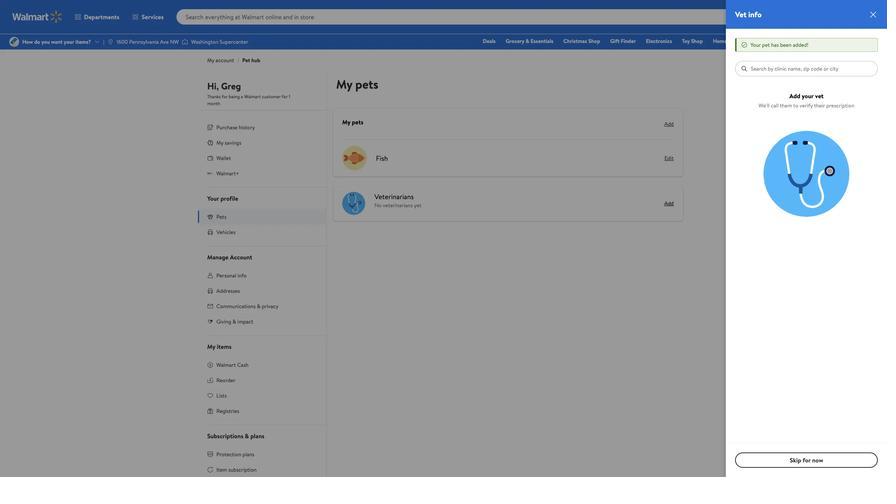 Task type: describe. For each thing, give the bounding box(es) containing it.
add your vet we'll call them to verify their prescription
[[759, 92, 855, 109]]

been
[[781, 41, 792, 49]]

/
[[237, 56, 239, 64]]

lists link
[[198, 388, 327, 403]]

fashion link
[[734, 37, 759, 45]]

1 horizontal spatial for
[[282, 93, 288, 100]]

added!
[[793, 41, 809, 49]]

now
[[813, 456, 824, 464]]

gift finder
[[610, 37, 636, 45]]

your for your profile
[[207, 194, 219, 203]]

manage account
[[207, 253, 252, 261]]

christmas shop link
[[560, 37, 604, 45]]

pet
[[763, 41, 770, 49]]

a
[[241, 93, 243, 100]]

0 vertical spatial walmart+ link
[[849, 37, 878, 45]]

1 vertical spatial pets
[[352, 118, 364, 126]]

gift finder link
[[607, 37, 640, 45]]

your pet has been added!
[[751, 41, 809, 49]]

deals link
[[480, 37, 499, 45]]

my account / pet hub
[[207, 56, 260, 64]]

veterinarians
[[383, 202, 413, 209]]

pets
[[217, 213, 227, 221]]

home link
[[710, 37, 731, 45]]

veterinarians
[[375, 192, 414, 202]]

prescription
[[827, 102, 855, 109]]

vet
[[736, 9, 747, 20]]

your profile
[[207, 194, 238, 203]]

item subscription
[[217, 466, 257, 474]]

grocery & essentials link
[[502, 37, 557, 45]]

walmart cash
[[217, 361, 249, 369]]

veterinarians no veterinarians yet
[[375, 192, 422, 209]]

cash
[[237, 361, 249, 369]]

wallet link
[[198, 150, 327, 166]]

1 vertical spatial walmart+
[[217, 170, 239, 177]]

hi, greg link
[[207, 79, 241, 96]]

0 horizontal spatial for
[[222, 93, 228, 100]]

personal info
[[217, 272, 247, 279]]

one debit link
[[813, 37, 846, 45]]

debit
[[829, 37, 842, 45]]

them
[[780, 102, 793, 109]]

add your vet image
[[764, 131, 850, 217]]

savings
[[225, 139, 241, 147]]

their
[[815, 102, 826, 109]]

to
[[794, 102, 799, 109]]

being
[[229, 93, 240, 100]]

vet info dialog
[[726, 0, 888, 477]]

for inside button
[[803, 456, 811, 464]]

registries link
[[198, 403, 327, 419]]

item
[[217, 466, 227, 474]]

toy
[[682, 37, 690, 45]]

reorder link
[[198, 373, 327, 388]]

communications & privacy link
[[198, 299, 327, 314]]

0 vertical spatial pets
[[356, 76, 379, 93]]

fish
[[376, 153, 388, 163]]

vet
[[816, 92, 824, 100]]

gift
[[610, 37, 620, 45]]

history
[[239, 124, 255, 131]]

communications & privacy
[[217, 303, 279, 310]]

17
[[871, 8, 875, 15]]

1 add button from the top
[[665, 118, 674, 130]]

has
[[772, 41, 779, 49]]

giving & impact
[[217, 318, 253, 326]]

auto link
[[762, 37, 780, 45]]

communications
[[217, 303, 256, 310]]

profile
[[221, 194, 238, 203]]

& for subscriptions
[[245, 432, 249, 440]]

shop for christmas shop
[[589, 37, 601, 45]]

icon image for walmart+
[[207, 170, 213, 177]]

edit button
[[665, 152, 674, 164]]

registry
[[787, 37, 806, 45]]

my savings link
[[198, 135, 327, 150]]

registry link
[[783, 37, 810, 45]]

walmart inside hi, greg thanks for being a walmart customer for 1 month
[[244, 93, 261, 100]]

my items
[[207, 342, 232, 351]]

my account link
[[207, 56, 234, 64]]

pets link
[[198, 209, 327, 225]]

verify
[[800, 102, 813, 109]]

toy shop
[[682, 37, 703, 45]]

skip for now
[[790, 456, 824, 464]]

your for your pet has been added!
[[751, 41, 761, 49]]

& for giving
[[233, 318, 236, 326]]

essentials
[[531, 37, 554, 45]]

protection
[[217, 451, 241, 458]]

& for communications
[[257, 303, 261, 310]]

account
[[216, 56, 234, 64]]

toy shop link
[[679, 37, 707, 45]]

auto
[[765, 37, 777, 45]]

0 vertical spatial plans
[[251, 432, 265, 440]]

edit
[[665, 154, 674, 162]]



Task type: locate. For each thing, give the bounding box(es) containing it.
walmart+ link
[[849, 37, 878, 45], [198, 166, 327, 181]]

vehicles
[[217, 228, 236, 236]]

0 vertical spatial add
[[790, 92, 801, 100]]

purchase history
[[217, 124, 255, 131]]

1 vertical spatial info
[[238, 272, 247, 279]]

shop right christmas
[[589, 37, 601, 45]]

one
[[816, 37, 828, 45]]

icon image inside walmart+ link
[[207, 170, 213, 177]]

walmart up reorder
[[217, 361, 236, 369]]

icon image inside my savings link
[[207, 140, 213, 146]]

icon image for pets
[[207, 214, 213, 220]]

0 vertical spatial your
[[751, 41, 761, 49]]

shop right toy
[[691, 37, 703, 45]]

& right subscriptions
[[245, 432, 249, 440]]

walmart inside walmart cash "link"
[[217, 361, 236, 369]]

privacy
[[262, 303, 279, 310]]

2 shop from the left
[[691, 37, 703, 45]]

icon image for my savings
[[207, 140, 213, 146]]

1 vertical spatial add button
[[665, 200, 674, 207]]

hub
[[252, 56, 260, 64]]

0 horizontal spatial shop
[[589, 37, 601, 45]]

electronics
[[646, 37, 672, 45]]

hi,
[[207, 79, 219, 93]]

plans up the protection plans link on the left of the page
[[251, 432, 265, 440]]

vehicles link
[[198, 225, 327, 240]]

1 vertical spatial my pets
[[342, 118, 364, 126]]

we'll
[[759, 102, 770, 109]]

manage
[[207, 253, 229, 261]]

0 vertical spatial walmart+
[[852, 37, 875, 45]]

1 shop from the left
[[589, 37, 601, 45]]

vet photo image
[[342, 192, 365, 215]]

$1,230.81
[[863, 19, 878, 24]]

plans up subscription
[[243, 451, 254, 458]]

addresses
[[217, 287, 240, 295]]

your pet has been added! alert
[[736, 38, 878, 52]]

1 vertical spatial icon image
[[207, 170, 213, 177]]

0 horizontal spatial walmart
[[217, 361, 236, 369]]

icon image left my savings on the left of page
[[207, 140, 213, 146]]

deals
[[483, 37, 496, 45]]

search vet search field
[[736, 61, 878, 76]]

impact
[[238, 318, 253, 326]]

grocery & essentials
[[506, 37, 554, 45]]

home
[[713, 37, 727, 45]]

walmart cash link
[[198, 357, 327, 373]]

subscriptions & plans
[[207, 432, 265, 440]]

walmart+ down $1,230.81
[[852, 37, 875, 45]]

walmart+ down the wallet at the top left of the page
[[217, 170, 239, 177]]

giving
[[217, 318, 231, 326]]

1 horizontal spatial walmart+
[[852, 37, 875, 45]]

skip
[[790, 456, 802, 464]]

lists
[[217, 392, 227, 400]]

0 vertical spatial add button
[[665, 118, 674, 130]]

1
[[289, 93, 291, 100]]

thanks
[[207, 93, 221, 100]]

Search search field
[[176, 9, 758, 25]]

no
[[375, 202, 382, 209]]

grocery
[[506, 37, 525, 45]]

vet info
[[736, 9, 762, 20]]

info inside dialog
[[749, 9, 762, 20]]

your left profile
[[207, 194, 219, 203]]

1 icon image from the top
[[207, 140, 213, 146]]

fashion
[[737, 37, 755, 45]]

1 vertical spatial walmart+ link
[[198, 166, 327, 181]]

customer
[[262, 93, 281, 100]]

month
[[207, 100, 220, 107]]

icon image
[[207, 140, 213, 146], [207, 170, 213, 177], [207, 214, 213, 220]]

walmart image
[[12, 11, 62, 23]]

your inside alert
[[751, 41, 761, 49]]

0 horizontal spatial info
[[238, 272, 247, 279]]

wallet
[[217, 154, 231, 162]]

walmart right the a
[[244, 93, 261, 100]]

1 vertical spatial add
[[665, 120, 674, 128]]

addresses link
[[198, 283, 327, 299]]

& right giving
[[233, 318, 236, 326]]

skip for now button
[[736, 453, 878, 468]]

registries
[[217, 407, 239, 415]]

walmart+ link down $1,230.81
[[849, 37, 878, 45]]

walmart
[[244, 93, 261, 100], [217, 361, 236, 369]]

1 horizontal spatial your
[[751, 41, 761, 49]]

for left 1
[[282, 93, 288, 100]]

& for grocery
[[526, 37, 530, 45]]

2 vertical spatial add
[[665, 200, 674, 207]]

1 horizontal spatial shop
[[691, 37, 703, 45]]

2 add button from the top
[[665, 200, 674, 207]]

1 vertical spatial walmart
[[217, 361, 236, 369]]

info right the "vet" at top
[[749, 9, 762, 20]]

2 horizontal spatial for
[[803, 456, 811, 464]]

walmart+ link down my savings link
[[198, 166, 327, 181]]

0 vertical spatial info
[[749, 9, 762, 20]]

0 vertical spatial my pets
[[336, 76, 379, 93]]

shop for toy shop
[[691, 37, 703, 45]]

walmart+
[[852, 37, 875, 45], [217, 170, 239, 177]]

electronics link
[[643, 37, 676, 45]]

plans
[[251, 432, 265, 440], [243, 451, 254, 458]]

personal
[[217, 272, 236, 279]]

0 horizontal spatial your
[[207, 194, 219, 203]]

pet hub link
[[242, 56, 260, 64]]

account
[[230, 253, 252, 261]]

add inside add your vet we'll call them to verify their prescription
[[790, 92, 801, 100]]

dismiss image
[[869, 10, 878, 19]]

subscriptions
[[207, 432, 244, 440]]

0 horizontal spatial walmart+
[[217, 170, 239, 177]]

info for personal info
[[238, 272, 247, 279]]

0 vertical spatial walmart
[[244, 93, 261, 100]]

2 vertical spatial icon image
[[207, 214, 213, 220]]

3 icon image from the top
[[207, 214, 213, 220]]

Walmart Site-Wide search field
[[176, 9, 758, 25]]

1 horizontal spatial walmart+ link
[[849, 37, 878, 45]]

info for vet info
[[749, 9, 762, 20]]

finder
[[621, 37, 636, 45]]

icon image up the your profile
[[207, 170, 213, 177]]

1 vertical spatial plans
[[243, 451, 254, 458]]

protection plans link
[[198, 447, 327, 462]]

icon image left pets
[[207, 214, 213, 220]]

0 vertical spatial icon image
[[207, 140, 213, 146]]

0 horizontal spatial walmart+ link
[[198, 166, 327, 181]]

for left being
[[222, 93, 228, 100]]

your left 'pet'
[[751, 41, 761, 49]]

info right personal
[[238, 272, 247, 279]]

& left privacy at the left bottom of the page
[[257, 303, 261, 310]]

for
[[222, 93, 228, 100], [282, 93, 288, 100], [803, 456, 811, 464]]

for left the now
[[803, 456, 811, 464]]

icon image inside pets link
[[207, 214, 213, 220]]

items
[[217, 342, 232, 351]]

plans inside the protection plans link
[[243, 451, 254, 458]]

subscription
[[229, 466, 257, 474]]

christmas
[[564, 37, 587, 45]]

1 horizontal spatial walmart
[[244, 93, 261, 100]]

greg
[[221, 79, 241, 93]]

1 horizontal spatial info
[[749, 9, 762, 20]]

protection plans
[[217, 451, 254, 458]]

pet
[[242, 56, 250, 64]]

2 icon image from the top
[[207, 170, 213, 177]]

my savings
[[217, 139, 241, 147]]

item subscription link
[[198, 462, 327, 477]]

& right grocery
[[526, 37, 530, 45]]

your
[[802, 92, 814, 100]]

purchase history link
[[198, 120, 327, 135]]

purchase
[[217, 124, 238, 131]]

giving & impact link
[[198, 314, 327, 329]]

personal info link
[[198, 268, 327, 283]]

1 vertical spatial your
[[207, 194, 219, 203]]



Task type: vqa. For each thing, say whether or not it's contained in the screenshot.
/
yes



